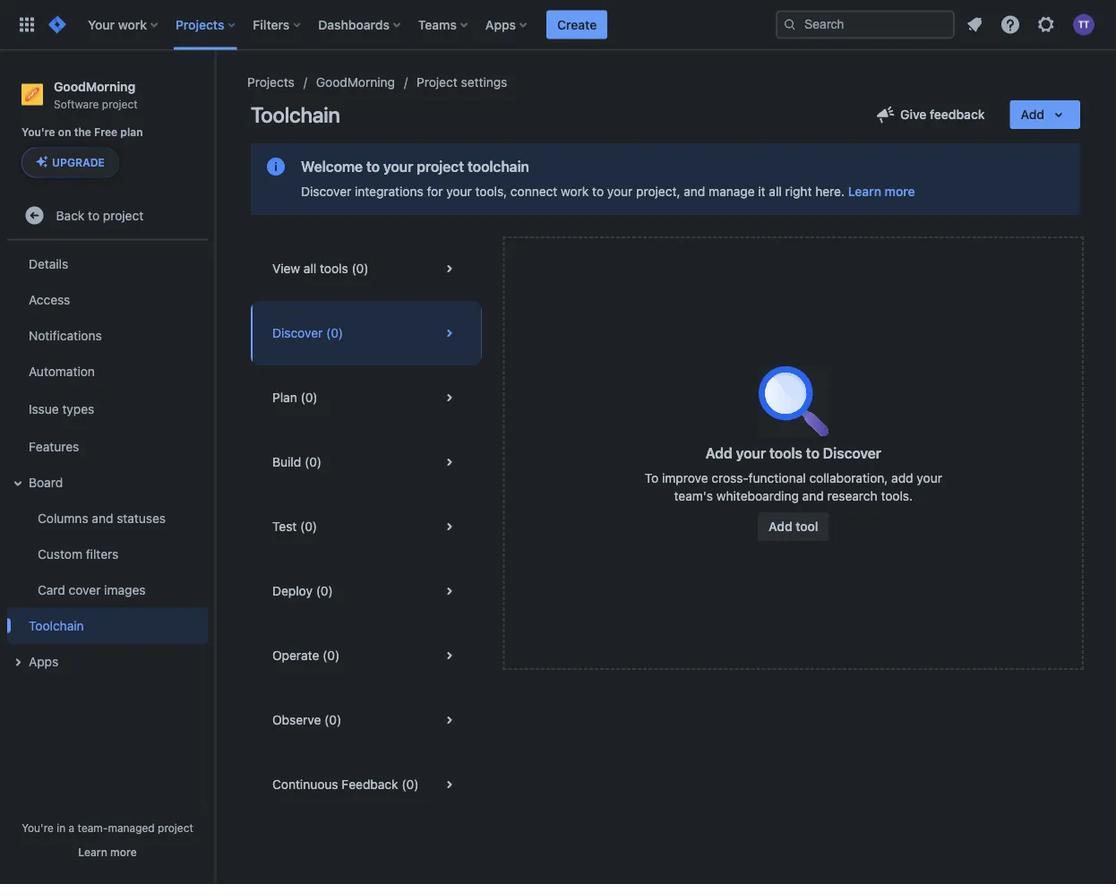 Task type: vqa. For each thing, say whether or not it's contained in the screenshot.
the left learn more button
yes



Task type: describe. For each thing, give the bounding box(es) containing it.
notifications image
[[964, 14, 985, 35]]

group containing details
[[4, 240, 208, 685]]

here.
[[815, 184, 845, 199]]

cover
[[69, 582, 101, 597]]

to up 'integrations' on the left
[[366, 158, 380, 175]]

expand image
[[7, 652, 29, 673]]

settings image
[[1036, 14, 1057, 35]]

1 vertical spatial learn
[[78, 846, 107, 858]]

view all tools (0)
[[272, 261, 369, 276]]

notifications link
[[7, 317, 208, 353]]

build (0)
[[272, 455, 322, 469]]

create
[[557, 17, 597, 32]]

types
[[62, 401, 94, 416]]

give feedback
[[900, 107, 985, 122]]

(0) for plan (0)
[[301, 390, 318, 405]]

it
[[758, 184, 766, 199]]

improve
[[662, 471, 708, 486]]

apps inside popup button
[[485, 17, 516, 32]]

build
[[272, 455, 301, 469]]

operate (0) button
[[251, 624, 482, 688]]

0 vertical spatial learn more button
[[848, 183, 915, 201]]

observe (0)
[[272, 713, 342, 727]]

projects for projects "dropdown button"
[[176, 17, 224, 32]]

card cover images link
[[18, 572, 208, 608]]

board button
[[7, 464, 208, 500]]

functional
[[749, 471, 806, 486]]

(0) for build (0)
[[305, 455, 322, 469]]

sidebar navigation image
[[195, 72, 235, 108]]

1 horizontal spatial toolchain
[[251, 102, 340, 127]]

toolchain link
[[7, 608, 208, 644]]

columns and statuses link
[[18, 500, 208, 536]]

whiteboarding
[[717, 489, 799, 503]]

settings
[[461, 75, 507, 90]]

add for tool
[[769, 519, 792, 534]]

custom filters link
[[18, 536, 208, 572]]

your right add
[[917, 471, 942, 486]]

your up 'integrations' on the left
[[383, 158, 413, 175]]

discover (0) button
[[251, 301, 482, 366]]

columns
[[38, 511, 88, 525]]

your left the project, at the right top of page
[[607, 184, 633, 199]]

project settings
[[417, 75, 507, 90]]

Search field
[[776, 10, 955, 39]]

manage
[[709, 184, 755, 199]]

your right for at the left top
[[446, 184, 472, 199]]

issue
[[29, 401, 59, 416]]

collaboration,
[[809, 471, 888, 486]]

card
[[38, 582, 65, 597]]

feedback
[[342, 777, 398, 792]]

apps button
[[7, 644, 208, 679]]

project inside 'link'
[[103, 208, 144, 223]]

plan
[[120, 126, 143, 139]]

goodmorning software project
[[54, 79, 138, 110]]

project inside goodmorning software project
[[102, 97, 138, 110]]

welcome
[[301, 158, 363, 175]]

board
[[29, 475, 63, 490]]

continuous
[[272, 777, 338, 792]]

add inside dropdown button
[[1021, 107, 1045, 122]]

teams button
[[413, 10, 475, 39]]

and inside "link"
[[92, 511, 113, 525]]

images
[[104, 582, 146, 597]]

project settings link
[[417, 72, 507, 93]]

custom filters
[[38, 546, 119, 561]]

add your tools to discover to improve cross-functional collaboration, add your team's whiteboarding and research tools.
[[645, 445, 942, 503]]

discover inside add your tools to discover to improve cross-functional collaboration, add your team's whiteboarding and research tools.
[[823, 445, 882, 462]]

plan
[[272, 390, 297, 405]]

you're on the free plan
[[22, 126, 143, 139]]

continuous feedback (0) button
[[251, 753, 482, 817]]

tools,
[[475, 184, 507, 199]]

plan (0) button
[[251, 366, 482, 430]]

your work
[[88, 17, 147, 32]]

observe (0) button
[[251, 688, 482, 753]]

work inside welcome to your project toolchain discover integrations for your tools, connect work to your project, and manage it all right here. learn more
[[561, 184, 589, 199]]

to inside add your tools to discover to improve cross-functional collaboration, add your team's whiteboarding and research tools.
[[806, 445, 820, 462]]

toolchain
[[468, 158, 529, 175]]

teams
[[418, 17, 457, 32]]

banner containing your work
[[0, 0, 1116, 50]]

search image
[[783, 17, 797, 32]]

operate (0)
[[272, 648, 340, 663]]

back
[[56, 208, 85, 223]]

card cover images
[[38, 582, 146, 597]]

(0) for observe (0)
[[324, 713, 342, 727]]

discover (0)
[[272, 326, 343, 340]]

the
[[74, 126, 91, 139]]

to left the project, at the right top of page
[[592, 184, 604, 199]]

add button
[[1010, 100, 1080, 129]]

goodmorning link
[[316, 72, 395, 93]]

filters button
[[248, 10, 308, 39]]

test
[[272, 519, 297, 534]]

for
[[427, 184, 443, 199]]

tool
[[796, 519, 818, 534]]

give
[[900, 107, 927, 122]]

issue types link
[[7, 389, 208, 429]]

primary element
[[11, 0, 776, 50]]

filters
[[86, 546, 119, 561]]

toolchain inside group
[[29, 618, 84, 633]]

you're for you're on the free plan
[[22, 126, 55, 139]]

view
[[272, 261, 300, 276]]

dashboards button
[[313, 10, 408, 39]]

learn inside welcome to your project toolchain discover integrations for your tools, connect work to your project, and manage it all right here. learn more
[[848, 184, 882, 199]]

access
[[29, 292, 70, 307]]

your up cross-
[[736, 445, 766, 462]]

team-
[[78, 822, 108, 834]]

custom
[[38, 546, 82, 561]]



Task type: locate. For each thing, give the bounding box(es) containing it.
0 vertical spatial add
[[1021, 107, 1045, 122]]

tools for (0)
[[320, 261, 348, 276]]

to right back
[[88, 208, 100, 223]]

(0) for test (0)
[[300, 519, 317, 534]]

add
[[1021, 107, 1045, 122], [706, 445, 733, 462], [769, 519, 792, 534]]

1 vertical spatial more
[[110, 846, 137, 858]]

2 horizontal spatial add
[[1021, 107, 1045, 122]]

0 horizontal spatial add
[[706, 445, 733, 462]]

deploy (0) button
[[251, 559, 482, 624]]

more
[[885, 184, 915, 199], [110, 846, 137, 858]]

0 vertical spatial toolchain
[[251, 102, 340, 127]]

1 vertical spatial discover
[[272, 326, 323, 340]]

learn more
[[78, 846, 137, 858]]

1 vertical spatial all
[[304, 261, 316, 276]]

software
[[54, 97, 99, 110]]

project up details link
[[103, 208, 144, 223]]

1 horizontal spatial apps
[[485, 17, 516, 32]]

2 horizontal spatial and
[[802, 489, 824, 503]]

tools inside button
[[320, 261, 348, 276]]

and right the project, at the right top of page
[[684, 184, 705, 199]]

(0) right operate
[[323, 648, 340, 663]]

to inside 'link'
[[88, 208, 100, 223]]

1 horizontal spatial work
[[561, 184, 589, 199]]

you're
[[22, 126, 55, 139], [22, 822, 54, 834]]

project
[[102, 97, 138, 110], [417, 158, 464, 175], [103, 208, 144, 223], [158, 822, 193, 834]]

add right the 'feedback'
[[1021, 107, 1045, 122]]

(0) right plan
[[301, 390, 318, 405]]

add tool
[[769, 519, 818, 534]]

1 vertical spatial you're
[[22, 822, 54, 834]]

a
[[69, 822, 75, 834]]

project
[[417, 75, 458, 90]]

your work button
[[82, 10, 165, 39]]

1 horizontal spatial more
[[885, 184, 915, 199]]

details
[[29, 256, 68, 271]]

0 vertical spatial learn
[[848, 184, 882, 199]]

0 horizontal spatial more
[[110, 846, 137, 858]]

build (0) button
[[251, 430, 482, 495]]

0 horizontal spatial toolchain
[[29, 618, 84, 633]]

free
[[94, 126, 117, 139]]

continuous feedback (0)
[[272, 777, 419, 792]]

on
[[58, 126, 71, 139]]

1 vertical spatial add
[[706, 445, 733, 462]]

details link
[[7, 246, 208, 282]]

to up collaboration,
[[806, 445, 820, 462]]

appswitcher icon image
[[16, 14, 38, 35]]

view all tools (0) button
[[251, 237, 482, 301]]

0 horizontal spatial projects
[[176, 17, 224, 32]]

more down managed at the bottom left
[[110, 846, 137, 858]]

back to project link
[[7, 197, 208, 233]]

1 vertical spatial projects
[[247, 75, 295, 90]]

project up plan
[[102, 97, 138, 110]]

cross-
[[712, 471, 749, 486]]

goodmorning inside goodmorning software project
[[54, 79, 135, 94]]

0 vertical spatial projects
[[176, 17, 224, 32]]

projects button
[[170, 10, 242, 39]]

0 horizontal spatial apps
[[29, 654, 58, 669]]

to
[[366, 158, 380, 175], [592, 184, 604, 199], [88, 208, 100, 223], [806, 445, 820, 462]]

add up cross-
[[706, 445, 733, 462]]

all right it on the top right of page
[[769, 184, 782, 199]]

project up for at the left top
[[417, 158, 464, 175]]

goodmorning down dashboards popup button
[[316, 75, 395, 90]]

tools
[[320, 261, 348, 276], [769, 445, 803, 462]]

more inside button
[[110, 846, 137, 858]]

dashboards
[[318, 17, 390, 32]]

0 horizontal spatial tools
[[320, 261, 348, 276]]

projects right the sidebar navigation image
[[247, 75, 295, 90]]

and up tool
[[802, 489, 824, 503]]

(0)
[[352, 261, 369, 276], [326, 326, 343, 340], [301, 390, 318, 405], [305, 455, 322, 469], [300, 519, 317, 534], [316, 584, 333, 598], [323, 648, 340, 663], [324, 713, 342, 727], [402, 777, 419, 792]]

0 horizontal spatial and
[[92, 511, 113, 525]]

add inside add your tools to discover to improve cross-functional collaboration, add your team's whiteboarding and research tools.
[[706, 445, 733, 462]]

more right here.
[[885, 184, 915, 199]]

1 horizontal spatial add
[[769, 519, 792, 534]]

0 vertical spatial tools
[[320, 261, 348, 276]]

2 you're from the top
[[22, 822, 54, 834]]

apps inside button
[[29, 654, 58, 669]]

0 vertical spatial all
[[769, 184, 782, 199]]

apps
[[485, 17, 516, 32], [29, 654, 58, 669]]

goodmorning up software
[[54, 79, 135, 94]]

work
[[118, 17, 147, 32], [561, 184, 589, 199]]

(0) right build
[[305, 455, 322, 469]]

1 horizontal spatial learn more button
[[848, 183, 915, 201]]

1 vertical spatial work
[[561, 184, 589, 199]]

0 horizontal spatial all
[[304, 261, 316, 276]]

welcome to your project toolchain discover integrations for your tools, connect work to your project, and manage it all right here. learn more
[[301, 158, 915, 199]]

1 vertical spatial learn more button
[[78, 845, 137, 859]]

add tool button
[[758, 512, 829, 541]]

learn more button down you're in a team-managed project
[[78, 845, 137, 859]]

back to project
[[56, 208, 144, 223]]

apps right teams dropdown button
[[485, 17, 516, 32]]

1 horizontal spatial all
[[769, 184, 782, 199]]

1 horizontal spatial projects
[[247, 75, 295, 90]]

issue types
[[29, 401, 94, 416]]

0 vertical spatial apps
[[485, 17, 516, 32]]

team's
[[674, 489, 713, 503]]

0 horizontal spatial goodmorning
[[54, 79, 135, 94]]

project inside welcome to your project toolchain discover integrations for your tools, connect work to your project, and manage it all right here. learn more
[[417, 158, 464, 175]]

your
[[88, 17, 115, 32]]

discover inside welcome to your project toolchain discover integrations for your tools, connect work to your project, and manage it all right here. learn more
[[301, 184, 351, 199]]

all
[[769, 184, 782, 199], [304, 261, 316, 276]]

1 vertical spatial toolchain
[[29, 618, 84, 633]]

and inside welcome to your project toolchain discover integrations for your tools, connect work to your project, and manage it all right here. learn more
[[684, 184, 705, 199]]

goodmorning for goodmorning software project
[[54, 79, 135, 94]]

notifications
[[29, 328, 102, 343]]

(0) inside 'button'
[[323, 648, 340, 663]]

1 horizontal spatial tools
[[769, 445, 803, 462]]

0 vertical spatial more
[[885, 184, 915, 199]]

you're in a team-managed project
[[22, 822, 193, 834]]

apps down card at the bottom
[[29, 654, 58, 669]]

plan (0)
[[272, 390, 318, 405]]

and up the filters
[[92, 511, 113, 525]]

work right connect
[[561, 184, 589, 199]]

discover up plan (0)
[[272, 326, 323, 340]]

group
[[4, 240, 208, 685]]

1 horizontal spatial goodmorning
[[316, 75, 395, 90]]

(0) right 'feedback'
[[402, 777, 419, 792]]

projects for projects link
[[247, 75, 295, 90]]

discover up collaboration,
[[823, 445, 882, 462]]

(0) up discover (0) button
[[352, 261, 369, 276]]

your profile and settings image
[[1073, 14, 1095, 35]]

0 vertical spatial you're
[[22, 126, 55, 139]]

deploy (0)
[[272, 584, 333, 598]]

projects up the sidebar navigation image
[[176, 17, 224, 32]]

1 vertical spatial apps
[[29, 654, 58, 669]]

add
[[892, 471, 913, 486]]

0 horizontal spatial learn
[[78, 846, 107, 858]]

discover inside button
[[272, 326, 323, 340]]

all inside welcome to your project toolchain discover integrations for your tools, connect work to your project, and manage it all right here. learn more
[[769, 184, 782, 199]]

2 vertical spatial and
[[92, 511, 113, 525]]

learn more button right here.
[[848, 183, 915, 201]]

toolchain down card at the bottom
[[29, 618, 84, 633]]

all right view on the top left
[[304, 261, 316, 276]]

to
[[645, 471, 659, 486]]

add for your
[[706, 445, 733, 462]]

(0) right deploy
[[316, 584, 333, 598]]

upgrade
[[52, 156, 105, 169]]

you're left on
[[22, 126, 55, 139]]

0 horizontal spatial learn more button
[[78, 845, 137, 859]]

2 vertical spatial add
[[769, 519, 792, 534]]

(0) for discover (0)
[[326, 326, 343, 340]]

filters
[[253, 17, 290, 32]]

research
[[827, 489, 878, 503]]

help image
[[1000, 14, 1021, 35]]

projects link
[[247, 72, 295, 93]]

features
[[29, 439, 79, 454]]

add inside button
[[769, 519, 792, 534]]

apps button
[[480, 10, 534, 39]]

toolchain down projects link
[[251, 102, 340, 127]]

work right your
[[118, 17, 147, 32]]

integrations
[[355, 184, 423, 199]]

project,
[[636, 184, 680, 199]]

0 horizontal spatial work
[[118, 17, 147, 32]]

statuses
[[117, 511, 166, 525]]

projects inside projects "dropdown button"
[[176, 17, 224, 32]]

discover down the welcome
[[301, 184, 351, 199]]

you're left in
[[22, 822, 54, 834]]

0 vertical spatial work
[[118, 17, 147, 32]]

(0) for operate (0)
[[323, 648, 340, 663]]

1 vertical spatial tools
[[769, 445, 803, 462]]

features link
[[7, 429, 208, 464]]

expand image
[[7, 472, 29, 494]]

and
[[684, 184, 705, 199], [802, 489, 824, 503], [92, 511, 113, 525]]

operate
[[272, 648, 319, 663]]

tools right view on the top left
[[320, 261, 348, 276]]

right
[[785, 184, 812, 199]]

connect
[[511, 184, 558, 199]]

banner
[[0, 0, 1116, 50]]

all inside button
[[304, 261, 316, 276]]

add left tool
[[769, 519, 792, 534]]

you're for you're in a team-managed project
[[22, 822, 54, 834]]

work inside popup button
[[118, 17, 147, 32]]

learn down 'team-'
[[78, 846, 107, 858]]

1 vertical spatial and
[[802, 489, 824, 503]]

learn right here.
[[848, 184, 882, 199]]

(0) down view all tools (0)
[[326, 326, 343, 340]]

feedback
[[930, 107, 985, 122]]

managed
[[108, 822, 155, 834]]

automation link
[[7, 353, 208, 389]]

tools for to
[[769, 445, 803, 462]]

(0) right observe
[[324, 713, 342, 727]]

create button
[[547, 10, 608, 39]]

goodmorning for goodmorning
[[316, 75, 395, 90]]

in
[[57, 822, 66, 834]]

observe
[[272, 713, 321, 727]]

1 horizontal spatial learn
[[848, 184, 882, 199]]

project right managed at the bottom left
[[158, 822, 193, 834]]

(0) right test
[[300, 519, 317, 534]]

2 vertical spatial discover
[[823, 445, 882, 462]]

jira software image
[[47, 14, 68, 35], [47, 14, 68, 35]]

and inside add your tools to discover to improve cross-functional collaboration, add your team's whiteboarding and research tools.
[[802, 489, 824, 503]]

0 vertical spatial discover
[[301, 184, 351, 199]]

toolchain
[[251, 102, 340, 127], [29, 618, 84, 633]]

(0) for deploy (0)
[[316, 584, 333, 598]]

tools inside add your tools to discover to improve cross-functional collaboration, add your team's whiteboarding and research tools.
[[769, 445, 803, 462]]

1 you're from the top
[[22, 126, 55, 139]]

test (0) button
[[251, 495, 482, 559]]

0 vertical spatial and
[[684, 184, 705, 199]]

tools up the functional
[[769, 445, 803, 462]]

columns and statuses
[[38, 511, 166, 525]]

more inside welcome to your project toolchain discover integrations for your tools, connect work to your project, and manage it all right here. learn more
[[885, 184, 915, 199]]

upgrade button
[[22, 148, 118, 177]]

1 horizontal spatial and
[[684, 184, 705, 199]]



